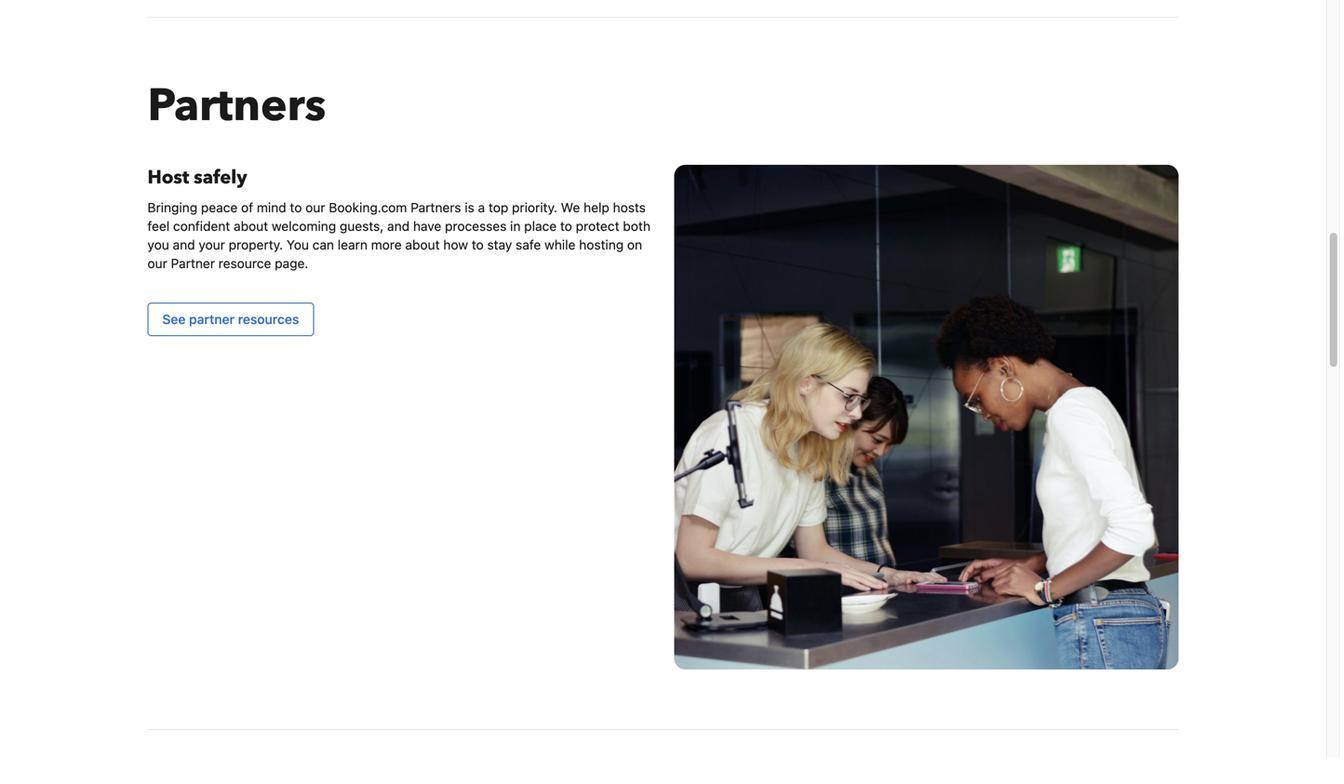 Task type: vqa. For each thing, say whether or not it's contained in the screenshot.
confident
yes



Task type: locate. For each thing, give the bounding box(es) containing it.
1 vertical spatial about
[[405, 237, 440, 252]]

hosts
[[613, 200, 646, 215]]

1 horizontal spatial about
[[405, 237, 440, 252]]

1 horizontal spatial to
[[472, 237, 484, 252]]

0 vertical spatial partners
[[148, 75, 326, 136]]

1 horizontal spatial our
[[306, 200, 325, 215]]

is
[[465, 200, 475, 215]]

to down processes
[[472, 237, 484, 252]]

welcoming
[[272, 218, 336, 234]]

to up welcoming
[[290, 200, 302, 215]]

0 horizontal spatial and
[[173, 237, 195, 252]]

partners
[[148, 75, 326, 136], [411, 200, 461, 215]]

0 horizontal spatial partners
[[148, 75, 326, 136]]

0 horizontal spatial about
[[234, 218, 268, 234]]

you
[[287, 237, 309, 252]]

1 vertical spatial to
[[560, 218, 573, 234]]

two women at a front desk helping a new guest check in image
[[675, 165, 1179, 669]]

top
[[489, 200, 509, 215]]

host
[[148, 165, 189, 190]]

see partner resources link
[[148, 303, 314, 336]]

1 horizontal spatial partners
[[411, 200, 461, 215]]

stay
[[487, 237, 512, 252]]

and
[[387, 218, 410, 234], [173, 237, 195, 252]]

our up welcoming
[[306, 200, 325, 215]]

resource
[[219, 256, 271, 271]]

our down you
[[148, 256, 167, 271]]

safely
[[194, 165, 247, 190]]

our
[[306, 200, 325, 215], [148, 256, 167, 271]]

resources
[[238, 311, 299, 327]]

your
[[199, 237, 225, 252]]

peace
[[201, 200, 238, 215]]

0 vertical spatial to
[[290, 200, 302, 215]]

0 horizontal spatial our
[[148, 256, 167, 271]]

how
[[444, 237, 468, 252]]

you
[[148, 237, 169, 252]]

2 vertical spatial to
[[472, 237, 484, 252]]

about down have
[[405, 237, 440, 252]]

1 vertical spatial and
[[173, 237, 195, 252]]

learn
[[338, 237, 368, 252]]

about down of
[[234, 218, 268, 234]]

to
[[290, 200, 302, 215], [560, 218, 573, 234], [472, 237, 484, 252]]

about
[[234, 218, 268, 234], [405, 237, 440, 252]]

and up 'partner'
[[173, 237, 195, 252]]

partners up have
[[411, 200, 461, 215]]

and up the 'more'
[[387, 218, 410, 234]]

we
[[561, 200, 580, 215]]

0 vertical spatial and
[[387, 218, 410, 234]]

see partner resources
[[162, 311, 299, 327]]

partners up 'safely'
[[148, 75, 326, 136]]

1 vertical spatial partners
[[411, 200, 461, 215]]

1 vertical spatial our
[[148, 256, 167, 271]]

to down we
[[560, 218, 573, 234]]



Task type: describe. For each thing, give the bounding box(es) containing it.
guests,
[[340, 218, 384, 234]]

a
[[478, 200, 485, 215]]

hosting
[[579, 237, 624, 252]]

of
[[241, 200, 253, 215]]

2 horizontal spatial to
[[560, 218, 573, 234]]

page.
[[275, 256, 309, 271]]

booking.com
[[329, 200, 407, 215]]

property.
[[229, 237, 283, 252]]

0 vertical spatial about
[[234, 218, 268, 234]]

while
[[545, 237, 576, 252]]

can
[[313, 237, 334, 252]]

both
[[623, 218, 651, 234]]

mind
[[257, 200, 287, 215]]

processes
[[445, 218, 507, 234]]

place
[[524, 218, 557, 234]]

0 vertical spatial our
[[306, 200, 325, 215]]

more
[[371, 237, 402, 252]]

confident
[[173, 218, 230, 234]]

priority.
[[512, 200, 558, 215]]

partner
[[189, 311, 235, 327]]

protect
[[576, 218, 620, 234]]

on
[[628, 237, 643, 252]]

safe
[[516, 237, 541, 252]]

1 horizontal spatial and
[[387, 218, 410, 234]]

have
[[413, 218, 442, 234]]

in
[[510, 218, 521, 234]]

bringing
[[148, 200, 198, 215]]

see
[[162, 311, 186, 327]]

host safely bringing peace of mind to our booking.com partners is a top priority. we help hosts feel confident about welcoming guests, and have processes in place to protect both you and your property. you can learn more about how to stay safe while hosting on our partner resource page.
[[148, 165, 651, 271]]

partners inside host safely bringing peace of mind to our booking.com partners is a top priority. we help hosts feel confident about welcoming guests, and have processes in place to protect both you and your property. you can learn more about how to stay safe while hosting on our partner resource page.
[[411, 200, 461, 215]]

partner
[[171, 256, 215, 271]]

feel
[[148, 218, 170, 234]]

0 horizontal spatial to
[[290, 200, 302, 215]]

help
[[584, 200, 610, 215]]



